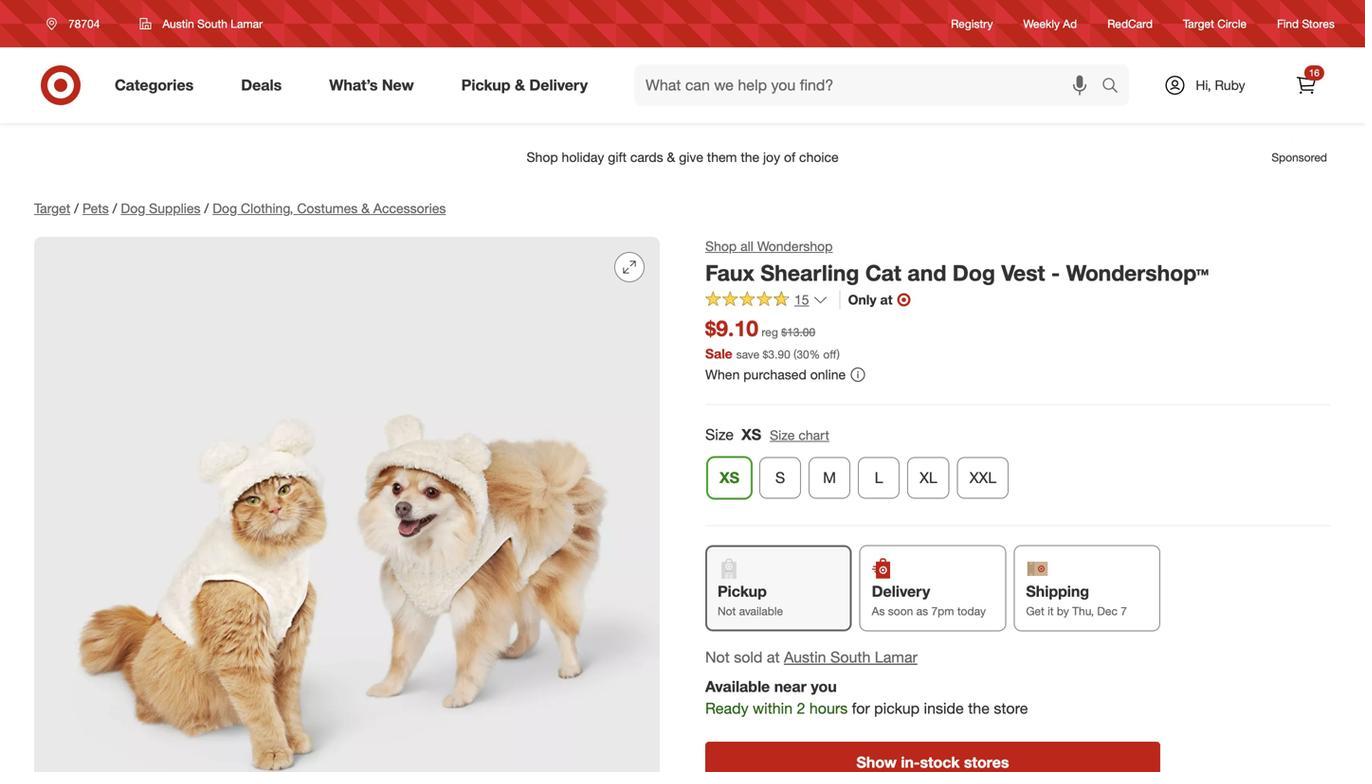 Task type: vqa. For each thing, say whether or not it's contained in the screenshot.
the left "-"
no



Task type: describe. For each thing, give the bounding box(es) containing it.
)
[[837, 348, 840, 362]]

dog clothing, costumes & accessories link
[[213, 200, 446, 217]]

by
[[1057, 604, 1069, 619]]

1 horizontal spatial south
[[831, 649, 871, 667]]

save
[[736, 348, 760, 362]]

pickup for not
[[718, 583, 767, 601]]

7
[[1121, 604, 1127, 619]]

today
[[957, 604, 986, 619]]

austin south lamar button
[[784, 647, 918, 669]]

redcard link
[[1108, 16, 1153, 32]]

all
[[741, 238, 754, 255]]

deals link
[[225, 64, 306, 106]]

weekly
[[1024, 17, 1060, 31]]

thu,
[[1072, 604, 1094, 619]]

size inside size xs size chart
[[770, 427, 795, 444]]

show in-stock stores button
[[705, 743, 1161, 773]]

wondershop
[[757, 238, 833, 255]]

1 / from the left
[[74, 200, 79, 217]]

available near you ready within 2 hours for pickup inside the store
[[705, 678, 1028, 718]]

dog for /
[[213, 200, 237, 217]]

what's new link
[[313, 64, 438, 106]]

0 vertical spatial at
[[880, 292, 893, 308]]

shop
[[705, 238, 737, 255]]

30
[[797, 348, 809, 362]]

austin south lamar button
[[127, 7, 275, 41]]

deals
[[241, 76, 282, 94]]

austin inside dropdown button
[[162, 17, 194, 31]]

target / pets / dog supplies / dog clothing, costumes & accessories
[[34, 200, 446, 217]]

xs inside "link"
[[720, 469, 740, 487]]

$9.10 reg $13.00 sale save $ 3.90 ( 30 % off )
[[705, 315, 840, 362]]

accessories
[[373, 200, 446, 217]]

pets link
[[82, 200, 109, 217]]

stores
[[964, 754, 1009, 772]]

search button
[[1093, 64, 1139, 110]]

new
[[382, 76, 414, 94]]

target for target circle
[[1183, 17, 1214, 31]]

search
[[1093, 78, 1139, 96]]

supplies
[[149, 200, 201, 217]]

hours
[[810, 700, 848, 718]]

off
[[823, 348, 837, 362]]

size xs size chart
[[705, 426, 830, 444]]

m
[[823, 469, 836, 487]]

near
[[774, 678, 807, 696]]

what's
[[329, 76, 378, 94]]

purchased
[[744, 367, 807, 383]]

categories
[[115, 76, 194, 94]]

pets
[[82, 200, 109, 217]]

78704
[[68, 17, 100, 31]]

2 / from the left
[[113, 200, 117, 217]]

0 horizontal spatial size
[[705, 426, 734, 444]]

as
[[917, 604, 928, 619]]

reg
[[762, 325, 778, 340]]

find stores
[[1277, 17, 1335, 31]]

cat
[[866, 260, 902, 286]]

pickup & delivery
[[461, 76, 588, 94]]

when purchased online
[[705, 367, 846, 383]]

show
[[857, 754, 897, 772]]

1 horizontal spatial &
[[515, 76, 525, 94]]

online
[[810, 367, 846, 383]]

in-
[[901, 754, 920, 772]]

clothing,
[[241, 200, 293, 217]]

advertisement region
[[19, 135, 1346, 180]]

what's new
[[329, 76, 414, 94]]

vest
[[1002, 260, 1045, 286]]

sold
[[734, 649, 763, 667]]

l
[[875, 469, 883, 487]]

78704 button
[[34, 7, 120, 41]]

0 horizontal spatial &
[[361, 200, 370, 217]]

m link
[[809, 457, 851, 499]]

3.90
[[768, 348, 791, 362]]

1 horizontal spatial xs
[[742, 426, 761, 444]]

dec
[[1097, 604, 1118, 619]]

find stores link
[[1277, 16, 1335, 32]]

1 horizontal spatial lamar
[[875, 649, 918, 667]]

What can we help you find? suggestions appear below search field
[[634, 64, 1106, 106]]

shipping get it by thu, dec 7
[[1026, 583, 1127, 619]]

hi,
[[1196, 77, 1211, 93]]

you
[[811, 678, 837, 696]]

categories link
[[99, 64, 217, 106]]

%
[[809, 348, 820, 362]]

wondershop™
[[1066, 260, 1209, 286]]

pickup for &
[[461, 76, 511, 94]]

south inside austin south lamar dropdown button
[[197, 17, 227, 31]]



Task type: locate. For each thing, give the bounding box(es) containing it.
stores
[[1302, 17, 1335, 31]]

0 vertical spatial south
[[197, 17, 227, 31]]

stock
[[920, 754, 960, 772]]

0 horizontal spatial xs
[[720, 469, 740, 487]]

dog left clothing,
[[213, 200, 237, 217]]

ready
[[705, 700, 749, 718]]

group
[[704, 424, 1331, 507]]

1 vertical spatial &
[[361, 200, 370, 217]]

0 horizontal spatial pickup
[[461, 76, 511, 94]]

1 vertical spatial pickup
[[718, 583, 767, 601]]

target left circle
[[1183, 17, 1214, 31]]

dog
[[121, 200, 145, 217], [213, 200, 237, 217], [953, 260, 995, 286]]

0 horizontal spatial austin
[[162, 17, 194, 31]]

2 horizontal spatial dog
[[953, 260, 995, 286]]

pickup & delivery link
[[445, 64, 612, 106]]

7pm
[[932, 604, 954, 619]]

1 vertical spatial at
[[767, 649, 780, 667]]

0 horizontal spatial delivery
[[529, 76, 588, 94]]

pickup right new
[[461, 76, 511, 94]]

pickup not available
[[718, 583, 783, 619]]

target link
[[34, 200, 70, 217]]

xs left s
[[720, 469, 740, 487]]

0 horizontal spatial at
[[767, 649, 780, 667]]

1 horizontal spatial pickup
[[718, 583, 767, 601]]

0 horizontal spatial /
[[74, 200, 79, 217]]

registry
[[951, 17, 993, 31]]

lamar down the soon at bottom right
[[875, 649, 918, 667]]

circle
[[1218, 17, 1247, 31]]

delivery inside delivery as soon as 7pm today
[[872, 583, 930, 601]]

0 horizontal spatial target
[[34, 200, 70, 217]]

target for target / pets / dog supplies / dog clothing, costumes & accessories
[[34, 200, 70, 217]]

austin up the categories link
[[162, 17, 194, 31]]

/ right supplies
[[204, 200, 209, 217]]

0 horizontal spatial dog
[[121, 200, 145, 217]]

1 vertical spatial not
[[705, 649, 730, 667]]

not sold at austin south lamar
[[705, 649, 918, 667]]

15
[[795, 292, 809, 308]]

lamar
[[231, 17, 263, 31], [875, 649, 918, 667]]

south
[[197, 17, 227, 31], [831, 649, 871, 667]]

0 vertical spatial &
[[515, 76, 525, 94]]

3 / from the left
[[204, 200, 209, 217]]

not left available
[[718, 604, 736, 619]]

$13.00
[[781, 325, 816, 340]]

target circle
[[1183, 17, 1247, 31]]

dog supplies link
[[121, 200, 201, 217]]

/
[[74, 200, 79, 217], [113, 200, 117, 217], [204, 200, 209, 217]]

soon
[[888, 604, 913, 619]]

size up 'xs' "link"
[[705, 426, 734, 444]]

south up "you"
[[831, 649, 871, 667]]

1 horizontal spatial austin
[[784, 649, 826, 667]]

l link
[[858, 457, 900, 499]]

dog for faux
[[953, 260, 995, 286]]

(
[[794, 348, 797, 362]]

1 vertical spatial south
[[831, 649, 871, 667]]

shipping
[[1026, 583, 1090, 601]]

1 vertical spatial delivery
[[872, 583, 930, 601]]

shop all wondershop faux shearling cat and dog vest - wondershop™
[[705, 238, 1209, 286]]

0 vertical spatial target
[[1183, 17, 1214, 31]]

1 horizontal spatial at
[[880, 292, 893, 308]]

1 horizontal spatial size
[[770, 427, 795, 444]]

chart
[[799, 427, 830, 444]]

faux shearling cat and dog vest - wondershop™, 1 of 9 image
[[34, 237, 660, 773]]

at right 'sold'
[[767, 649, 780, 667]]

within
[[753, 700, 793, 718]]

size left chart
[[770, 427, 795, 444]]

xxl
[[970, 469, 997, 487]]

ad
[[1063, 17, 1077, 31]]

$9.10
[[705, 315, 759, 342]]

1 vertical spatial lamar
[[875, 649, 918, 667]]

not inside the pickup not available
[[718, 604, 736, 619]]

1 vertical spatial target
[[34, 200, 70, 217]]

pickup inside the pickup not available
[[718, 583, 767, 601]]

xl link
[[907, 457, 950, 499]]

16 link
[[1286, 64, 1327, 106]]

1 horizontal spatial target
[[1183, 17, 1214, 31]]

0 vertical spatial xs
[[742, 426, 761, 444]]

0 vertical spatial pickup
[[461, 76, 511, 94]]

0 vertical spatial lamar
[[231, 17, 263, 31]]

1 vertical spatial xs
[[720, 469, 740, 487]]

redcard
[[1108, 17, 1153, 31]]

target circle link
[[1183, 16, 1247, 32]]

0 horizontal spatial south
[[197, 17, 227, 31]]

2 horizontal spatial /
[[204, 200, 209, 217]]

ruby
[[1215, 77, 1246, 93]]

pickup
[[874, 700, 920, 718]]

/ left the pets
[[74, 200, 79, 217]]

0 horizontal spatial lamar
[[231, 17, 263, 31]]

target
[[1183, 17, 1214, 31], [34, 200, 70, 217]]

0 vertical spatial delivery
[[529, 76, 588, 94]]

costumes
[[297, 200, 358, 217]]

xs
[[742, 426, 761, 444], [720, 469, 740, 487]]

1 horizontal spatial /
[[113, 200, 117, 217]]

at right only
[[880, 292, 893, 308]]

target left the pets
[[34, 200, 70, 217]]

target inside 'link'
[[1183, 17, 1214, 31]]

1 horizontal spatial dog
[[213, 200, 237, 217]]

not left 'sold'
[[705, 649, 730, 667]]

get
[[1026, 604, 1045, 619]]

2
[[797, 700, 805, 718]]

xxl link
[[957, 457, 1009, 499]]

only at
[[848, 292, 893, 308]]

and
[[908, 260, 947, 286]]

xs link
[[707, 457, 752, 499]]

for
[[852, 700, 870, 718]]

available
[[739, 604, 783, 619]]

dog right the pets
[[121, 200, 145, 217]]

lamar inside dropdown button
[[231, 17, 263, 31]]

south up the deals link
[[197, 17, 227, 31]]

&
[[515, 76, 525, 94], [361, 200, 370, 217]]

0 vertical spatial austin
[[162, 17, 194, 31]]

s
[[775, 469, 785, 487]]

pickup
[[461, 76, 511, 94], [718, 583, 767, 601]]

delivery
[[529, 76, 588, 94], [872, 583, 930, 601]]

austin up near
[[784, 649, 826, 667]]

1 vertical spatial austin
[[784, 649, 826, 667]]

size
[[705, 426, 734, 444], [770, 427, 795, 444]]

group containing size
[[704, 424, 1331, 507]]

weekly ad link
[[1024, 16, 1077, 32]]

lamar up deals
[[231, 17, 263, 31]]

dog inside shop all wondershop faux shearling cat and dog vest - wondershop™
[[953, 260, 995, 286]]

pickup inside pickup & delivery link
[[461, 76, 511, 94]]

show in-stock stores
[[857, 754, 1009, 772]]

not
[[718, 604, 736, 619], [705, 649, 730, 667]]

sale
[[705, 346, 733, 362]]

pickup up available
[[718, 583, 767, 601]]

size chart button
[[769, 425, 831, 446]]

the
[[968, 700, 990, 718]]

faux
[[705, 260, 755, 286]]

xl
[[920, 469, 937, 487]]

weekly ad
[[1024, 17, 1077, 31]]

as
[[872, 604, 885, 619]]

0 vertical spatial not
[[718, 604, 736, 619]]

xs left the size chart button
[[742, 426, 761, 444]]

shearling
[[761, 260, 859, 286]]

-
[[1051, 260, 1060, 286]]

dog right and
[[953, 260, 995, 286]]

1 horizontal spatial delivery
[[872, 583, 930, 601]]

hi, ruby
[[1196, 77, 1246, 93]]

15 link
[[705, 291, 828, 313]]

store
[[994, 700, 1028, 718]]

s link
[[760, 457, 801, 499]]

/ right pets 'link'
[[113, 200, 117, 217]]

$
[[763, 348, 768, 362]]



